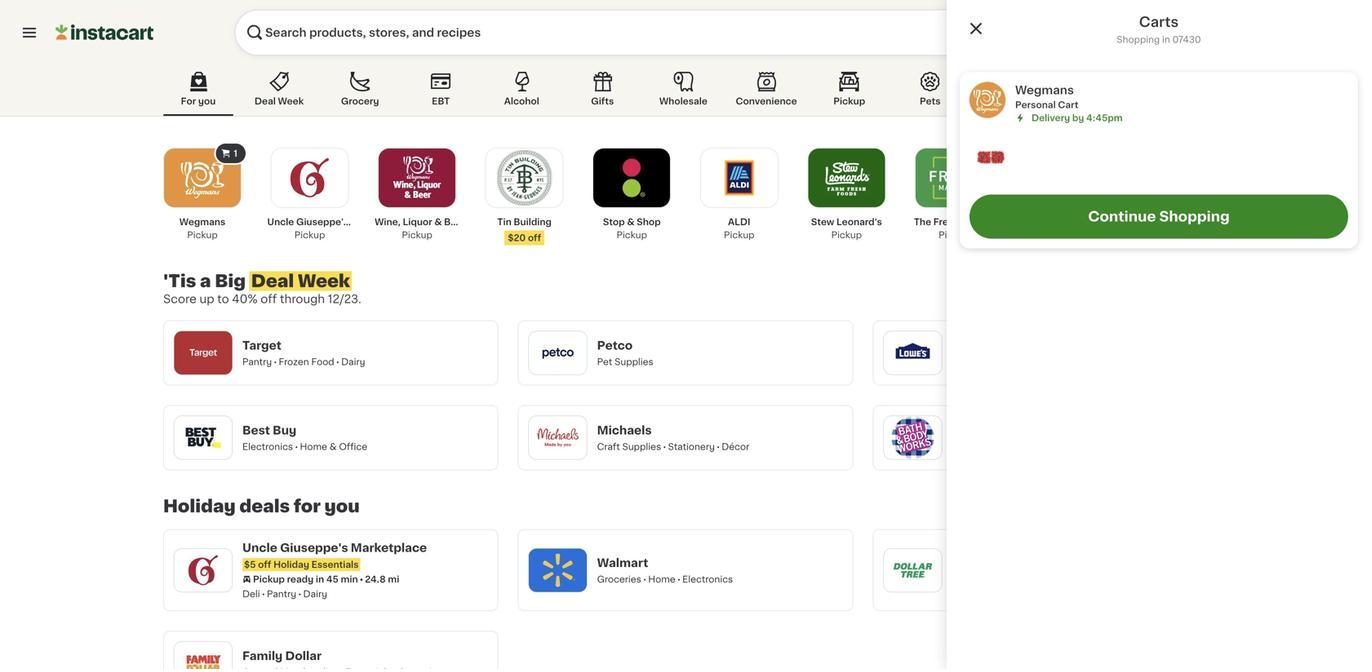 Task type: locate. For each thing, give the bounding box(es) containing it.
1 vertical spatial pharmacy
[[1063, 218, 1110, 227]]

0 vertical spatial off
[[528, 233, 541, 242]]

0 horizontal spatial wegmans
[[179, 218, 226, 227]]

pickup down leonard's
[[832, 231, 862, 240]]

walmart
[[597, 557, 649, 569]]

shop categories tab list
[[163, 69, 1208, 116]]

pickup down aid®
[[1046, 231, 1077, 240]]

& left office
[[330, 442, 337, 451]]

giuseppe's inside uncle giuseppe's marketplace $5 off holiday essentials
[[280, 542, 348, 554]]

0 vertical spatial you
[[198, 97, 216, 106]]

week left grocery
[[278, 97, 304, 106]]

1 horizontal spatial dairy
[[341, 358, 365, 367]]

1 vertical spatial week
[[298, 273, 350, 290]]

for
[[294, 498, 321, 515]]

0 vertical spatial pharmacy
[[1069, 97, 1116, 106]]

michaels
[[597, 425, 652, 436]]

1 vertical spatial you
[[325, 498, 360, 515]]

dollar tree logo image
[[892, 549, 934, 592]]

off right $5
[[258, 560, 271, 569]]

0 vertical spatial &
[[627, 218, 635, 227]]

1 horizontal spatial holiday
[[274, 560, 309, 569]]

holiday inside uncle giuseppe's marketplace $5 off holiday essentials
[[274, 560, 309, 569]]

holiday up the 'uncle giuseppe's marketplace logo'
[[163, 498, 236, 515]]

supplies down petco
[[615, 358, 654, 367]]

pantry down target
[[242, 358, 272, 367]]

pickup up deli pantry dairy
[[253, 575, 285, 584]]

supplies down "michaels"
[[623, 442, 661, 451]]

marketplace inside uncle giuseppe's marketplace pickup
[[351, 218, 409, 227]]

None search field
[[235, 10, 1175, 56]]

giuseppe's for uncle giuseppe's marketplace pickup
[[296, 218, 349, 227]]

pantry for target
[[242, 358, 272, 367]]

wegmans
[[1016, 84, 1074, 96], [179, 218, 226, 227]]

for you button
[[163, 69, 233, 116]]

supplies for michaels
[[623, 442, 661, 451]]

pantry down 'ready' on the left of the page
[[267, 590, 296, 599]]

deal
[[255, 97, 276, 106], [251, 273, 294, 290]]

show all 25 stores
[[1145, 208, 1193, 233]]

giuseppe's
[[296, 218, 349, 227], [280, 542, 348, 554]]

marketplace
[[351, 218, 409, 227], [351, 542, 427, 554]]

1 horizontal spatial home
[[648, 575, 676, 584]]

shopping down carts
[[1117, 35, 1160, 44]]

home
[[300, 442, 327, 451], [648, 575, 676, 584]]

2 marketplace from the top
[[351, 542, 427, 554]]

by
[[1073, 113, 1085, 122]]

best buy electronics home & office
[[242, 425, 368, 451]]

uncle giuseppe's marketplace logo image
[[182, 549, 225, 592]]

holiday up 'ready' on the left of the page
[[274, 560, 309, 569]]

giuseppe's up essentials
[[280, 542, 348, 554]]

uncle up $5
[[242, 542, 277, 554]]

1 vertical spatial in
[[316, 575, 324, 584]]

electronics inside walmart groceries home electronics
[[683, 575, 733, 584]]

0 vertical spatial in
[[1163, 35, 1171, 44]]

convenience
[[736, 97, 797, 106]]

4:45pm
[[1087, 113, 1123, 122]]

wegmans inside wegmans personal cart
[[1016, 84, 1074, 96]]

1 vertical spatial dairy
[[303, 590, 327, 599]]

deli pantry dairy
[[242, 590, 327, 599]]

0 vertical spatial supplies
[[615, 358, 654, 367]]

pickup down fresh
[[939, 231, 970, 240]]

Search field
[[235, 10, 1175, 56]]

pickup inside stop & shop pickup
[[617, 231, 647, 240]]

uncle inside uncle giuseppe's marketplace pickup
[[267, 218, 294, 227]]

marketplace for uncle giuseppe's marketplace pickup
[[351, 218, 409, 227]]

dairy right food on the bottom left of page
[[341, 358, 365, 367]]

uncle
[[267, 218, 294, 227], [242, 542, 277, 554]]

0 vertical spatial holiday
[[163, 498, 236, 515]]

holiday
[[163, 498, 236, 515], [274, 560, 309, 569]]

leonard's
[[837, 218, 882, 227]]

0 vertical spatial giuseppe's
[[296, 218, 349, 227]]

marketplace down wine, liquor & beer at montvale wegmans image
[[351, 218, 409, 227]]

uncle for uncle giuseppe's marketplace pickup
[[267, 218, 294, 227]]

for you
[[181, 97, 216, 106]]

pantry
[[242, 358, 272, 367], [267, 590, 296, 599]]

uncle down uncle giuseppe's marketplace image
[[267, 218, 294, 227]]

home left office
[[300, 442, 327, 451]]

in inside carts shopping in 07430
[[1163, 35, 1171, 44]]

deli
[[242, 590, 260, 599]]

0 vertical spatial week
[[278, 97, 304, 106]]

pickup inside the rite aid® pharmacy pickup
[[1046, 231, 1077, 240]]

dairy down pickup ready in 45 min
[[303, 590, 327, 599]]

personal
[[1016, 100, 1056, 109]]

1 vertical spatial supplies
[[623, 442, 661, 451]]

1 horizontal spatial electronics
[[683, 575, 733, 584]]

you right the for
[[325, 498, 360, 515]]

grocery button
[[325, 69, 395, 116]]

pickup down wine, liquor & beer at montvale wegmans image
[[402, 231, 433, 240]]

shopping inside carts shopping in 07430
[[1117, 35, 1160, 44]]

1 vertical spatial deal
[[251, 273, 294, 290]]

0 horizontal spatial home
[[300, 442, 327, 451]]

&
[[627, 218, 635, 227], [330, 442, 337, 451]]

0 vertical spatial dairy
[[341, 358, 365, 367]]

pickup up stew leonard's image
[[834, 97, 866, 106]]

uncle inside uncle giuseppe's marketplace $5 off holiday essentials
[[242, 542, 277, 554]]

pickup inside the fresh market pickup
[[939, 231, 970, 240]]

petco pet supplies
[[597, 340, 654, 367]]

pet
[[597, 358, 613, 367]]

1 vertical spatial &
[[330, 442, 337, 451]]

0 vertical spatial electronics
[[242, 442, 293, 451]]

& inside stop & shop pickup
[[627, 218, 635, 227]]

0 horizontal spatial holiday
[[163, 498, 236, 515]]

dairy inside 'target pantry frozen food dairy'
[[341, 358, 365, 367]]

pickup down uncle giuseppe's marketplace image
[[295, 231, 325, 240]]

0 vertical spatial pantry
[[242, 358, 272, 367]]

$5
[[244, 560, 256, 569]]

market
[[962, 218, 994, 227]]

wegmans up personal
[[1016, 84, 1074, 96]]

pantry inside 'target pantry frozen food dairy'
[[242, 358, 272, 367]]

in left 45
[[316, 575, 324, 584]]

family dollar link
[[163, 631, 499, 669]]

in down carts
[[1163, 35, 1171, 44]]

1 vertical spatial pantry
[[267, 590, 296, 599]]

0 horizontal spatial in
[[316, 575, 324, 584]]

shopping inside button
[[1160, 210, 1230, 224]]

1 horizontal spatial you
[[325, 498, 360, 515]]

45
[[326, 575, 339, 584]]

michaels logo image
[[537, 417, 579, 459]]

beauty
[[995, 97, 1028, 106]]

1 vertical spatial uncle
[[242, 542, 277, 554]]

pickup
[[834, 97, 866, 106], [187, 231, 218, 240], [295, 231, 325, 240], [402, 231, 433, 240], [617, 231, 647, 240], [724, 231, 755, 240], [832, 231, 862, 240], [939, 231, 970, 240], [1046, 231, 1077, 240], [253, 575, 285, 584]]

0 vertical spatial uncle
[[267, 218, 294, 227]]

& right stop
[[627, 218, 635, 227]]

uncle for uncle giuseppe's marketplace $5 off holiday essentials
[[242, 542, 277, 554]]

deal right for you
[[255, 97, 276, 106]]

shopping up stores
[[1160, 210, 1230, 224]]

0 horizontal spatial &
[[330, 442, 337, 451]]

1 vertical spatial holiday
[[274, 560, 309, 569]]

deal week
[[255, 97, 304, 106]]

'tis a big deal week score up to 40% off through 12/23.
[[163, 273, 362, 305]]

wegmans personal cart
[[1016, 84, 1079, 109]]

stew leonard's pickup
[[811, 218, 882, 240]]

week up the 12/23.
[[298, 273, 350, 290]]

home down walmart
[[648, 575, 676, 584]]

pickup up a on the left of the page
[[187, 231, 218, 240]]

0 vertical spatial marketplace
[[351, 218, 409, 227]]

0 vertical spatial shopping
[[1117, 35, 1160, 44]]

0 vertical spatial wegmans
[[1016, 84, 1074, 96]]

buy
[[273, 425, 297, 436]]

petco
[[597, 340, 633, 351]]

supplies inside michaels craft supplies stationery décor
[[623, 442, 661, 451]]

you right for
[[198, 97, 216, 106]]

week
[[278, 97, 304, 106], [298, 273, 350, 290]]

giuseppe's inside uncle giuseppe's marketplace pickup
[[296, 218, 349, 227]]

1 vertical spatial home
[[648, 575, 676, 584]]

off
[[528, 233, 541, 242], [261, 293, 277, 305], [258, 560, 271, 569]]

shopping for carts
[[1117, 35, 1160, 44]]

2 vertical spatial off
[[258, 560, 271, 569]]

uncle giuseppe's marketplace pickup
[[267, 218, 409, 240]]

off down building
[[528, 233, 541, 242]]

marketplace up mi
[[351, 542, 427, 554]]

'tis
[[163, 273, 196, 290]]

wegmans down wegmans image
[[179, 218, 226, 227]]

1 horizontal spatial wegmans
[[1016, 84, 1074, 96]]

craft
[[597, 442, 620, 451]]

through
[[280, 293, 325, 305]]

pharmacy right aid®
[[1063, 218, 1110, 227]]

stop
[[603, 218, 625, 227]]

pickup inside 'link'
[[402, 231, 433, 240]]

shopping
[[1117, 35, 1160, 44], [1160, 210, 1230, 224]]

deal up 40%
[[251, 273, 294, 290]]

pharmacy
[[1069, 97, 1116, 106], [1063, 218, 1110, 227]]

pickup down shop
[[617, 231, 647, 240]]

1 vertical spatial giuseppe's
[[280, 542, 348, 554]]

tab panel
[[155, 142, 1216, 669]]

walmart logo image
[[537, 549, 579, 592]]

25
[[1148, 224, 1159, 233]]

supplies inside the petco pet supplies
[[615, 358, 654, 367]]

wegmans for wegmans personal cart
[[1016, 84, 1074, 96]]

0 horizontal spatial you
[[198, 97, 216, 106]]

in inside tab panel
[[316, 575, 324, 584]]

1 marketplace from the top
[[351, 218, 409, 227]]

carts
[[1139, 15, 1179, 29]]

1 vertical spatial shopping
[[1160, 210, 1230, 224]]

marketplace inside uncle giuseppe's marketplace $5 off holiday essentials
[[351, 542, 427, 554]]

1 vertical spatial wegmans
[[179, 218, 226, 227]]

the
[[914, 218, 932, 227]]

0 horizontal spatial electronics
[[242, 442, 293, 451]]

delivery
[[1032, 113, 1070, 122]]

tin
[[498, 218, 512, 227]]

wegmans inside tab panel
[[179, 218, 226, 227]]

family dollar logo image
[[182, 643, 225, 669]]

1 horizontal spatial &
[[627, 218, 635, 227]]

pharmacy up 4:45pm
[[1069, 97, 1116, 106]]

1 vertical spatial marketplace
[[351, 542, 427, 554]]

0 vertical spatial home
[[300, 442, 327, 451]]

off right 40%
[[261, 293, 277, 305]]

supplies
[[615, 358, 654, 367], [623, 442, 661, 451]]

giuseppe's down uncle giuseppe's marketplace image
[[296, 218, 349, 227]]

alcohol
[[504, 97, 539, 106]]

wine, liquor & beer at montvale wegmans image
[[390, 150, 445, 206]]

1 vertical spatial off
[[261, 293, 277, 305]]

1 horizontal spatial in
[[1163, 35, 1171, 44]]

deal week button
[[244, 69, 314, 116]]

0 vertical spatial deal
[[255, 97, 276, 106]]

beauty button
[[976, 69, 1047, 116]]

1 vertical spatial electronics
[[683, 575, 733, 584]]

marketplace for uncle giuseppe's marketplace $5 off holiday essentials
[[351, 542, 427, 554]]



Task type: describe. For each thing, give the bounding box(es) containing it.
uncle giuseppe's marketplace $5 off holiday essentials
[[242, 542, 427, 569]]

pantry for deli
[[267, 590, 296, 599]]

aldi pickup
[[724, 218, 755, 240]]

12/23.
[[328, 293, 362, 305]]

stop & shop pickup
[[603, 218, 661, 240]]

& inside 'best buy electronics home & office'
[[330, 442, 337, 451]]

wholesale button
[[649, 69, 719, 116]]

petco logo image
[[537, 332, 579, 374]]

shop
[[637, 218, 661, 227]]

target
[[242, 340, 282, 351]]

holiday deals for you
[[163, 498, 360, 515]]

pickup inside wegmans pickup
[[187, 231, 218, 240]]

convenience button
[[729, 69, 804, 116]]

home inside walmart groceries home electronics
[[648, 575, 676, 584]]

0 horizontal spatial dairy
[[303, 590, 327, 599]]

stationery
[[668, 442, 715, 451]]

pets button
[[895, 69, 966, 116]]

dollar
[[285, 651, 322, 662]]

mi
[[388, 575, 399, 584]]

rite aid® pharmacy pickup
[[1019, 218, 1110, 240]]

supplies for petco
[[615, 358, 654, 367]]

the fresh market image
[[927, 150, 982, 206]]

aldi
[[728, 218, 751, 227]]

electronics inside 'best buy electronics home & office'
[[242, 442, 293, 451]]

giuseppe's for uncle giuseppe's marketplace $5 off holiday essentials
[[280, 542, 348, 554]]

pickup inside button
[[834, 97, 866, 106]]

raspberries image
[[976, 142, 1006, 172]]

shopping for continue
[[1160, 210, 1230, 224]]

week inside button
[[278, 97, 304, 106]]

stop & shop image
[[604, 150, 660, 206]]

wegmans image
[[175, 150, 230, 206]]

ebt
[[432, 97, 450, 106]]

bath & body works logo image
[[892, 417, 934, 459]]

aid®
[[1040, 218, 1061, 227]]

tin building image
[[497, 150, 552, 206]]

décor
[[722, 442, 750, 451]]

ready
[[287, 575, 314, 584]]

essentials
[[312, 560, 359, 569]]

off inside tin building $20 off
[[528, 233, 541, 242]]

ebt button
[[406, 69, 476, 116]]

walmart groceries home electronics
[[597, 557, 733, 584]]

family dollar
[[242, 651, 322, 662]]

office
[[339, 442, 368, 451]]

24.8 mi
[[365, 575, 399, 584]]

for
[[181, 97, 196, 106]]

pharmacy inside the rite aid® pharmacy pickup
[[1063, 218, 1110, 227]]

a
[[200, 273, 211, 290]]

pickup button
[[815, 69, 885, 116]]

food
[[311, 358, 334, 367]]

target logo image
[[182, 332, 225, 374]]

carts shopping in 07430
[[1117, 15, 1201, 44]]

uncle giuseppe's marketplace image
[[282, 150, 338, 206]]

frozen
[[279, 358, 309, 367]]

deals
[[240, 498, 290, 515]]

gifts
[[591, 97, 614, 106]]

wegmans pickup
[[179, 218, 226, 240]]

pharmacy inside button
[[1069, 97, 1116, 106]]

gifts button
[[568, 69, 638, 116]]

cart
[[1058, 100, 1079, 109]]

tin building $20 off
[[498, 218, 552, 242]]

aldi image
[[712, 150, 767, 206]]

stew
[[811, 218, 835, 227]]

to
[[217, 293, 229, 305]]

building
[[514, 218, 552, 227]]

$20
[[508, 233, 526, 242]]

continue shopping button
[[970, 195, 1349, 239]]

alcohol button
[[487, 69, 557, 116]]

off inside 'tis a big deal week score up to 40% off through 12/23.
[[261, 293, 277, 305]]

pets
[[920, 97, 941, 106]]

24.8
[[365, 575, 386, 584]]

rite
[[1019, 218, 1038, 227]]

lowe's logo image
[[892, 332, 934, 374]]

pickup down aldi
[[724, 231, 755, 240]]

stew leonard's image
[[819, 150, 875, 206]]

stores
[[1162, 224, 1190, 233]]

best buy logo image
[[182, 417, 225, 459]]

wegmans for wegmans pickup
[[179, 218, 226, 227]]

instacart image
[[56, 23, 153, 42]]

off inside uncle giuseppe's marketplace $5 off holiday essentials
[[258, 560, 271, 569]]

pickup ready in 45 min
[[253, 575, 358, 584]]

home inside 'best buy electronics home & office'
[[300, 442, 327, 451]]

michaels craft supplies stationery décor
[[597, 425, 750, 451]]

tab panel containing 'tis a big
[[155, 142, 1216, 669]]

family
[[242, 651, 283, 662]]

you inside tab panel
[[325, 498, 360, 515]]

show
[[1145, 208, 1177, 220]]

1
[[234, 149, 238, 158]]

target pantry frozen food dairy
[[242, 340, 365, 367]]

grocery
[[341, 97, 379, 106]]

in for carts
[[1163, 35, 1171, 44]]

wholesale
[[660, 97, 708, 106]]

groceries
[[597, 575, 642, 584]]

continue shopping
[[1088, 210, 1230, 224]]

40%
[[232, 293, 258, 305]]

07430
[[1173, 35, 1201, 44]]

in for pickup
[[316, 575, 324, 584]]

wegmans image
[[970, 82, 1006, 118]]

deal inside button
[[255, 97, 276, 106]]

best
[[242, 425, 270, 436]]

big
[[215, 273, 246, 290]]

delivery by 4:45pm
[[1032, 113, 1123, 122]]

the fresh market pickup
[[914, 218, 994, 240]]

week inside 'tis a big deal week score up to 40% off through 12/23.
[[298, 273, 350, 290]]

pickup inside uncle giuseppe's marketplace pickup
[[295, 231, 325, 240]]

pharmacy button
[[1057, 69, 1127, 116]]

you inside for you button
[[198, 97, 216, 106]]

deal inside 'tis a big deal week score up to 40% off through 12/23.
[[251, 273, 294, 290]]

up
[[200, 293, 214, 305]]

continue
[[1088, 210, 1156, 224]]

pickup inside the stew leonard's pickup
[[832, 231, 862, 240]]

all
[[1180, 208, 1193, 220]]

score
[[163, 293, 197, 305]]

pickup link
[[375, 148, 460, 242]]



Task type: vqa. For each thing, say whether or not it's contained in the screenshot.
Week within 'Tis a Big Deal Week Score up to 40% off through 12/23.
yes



